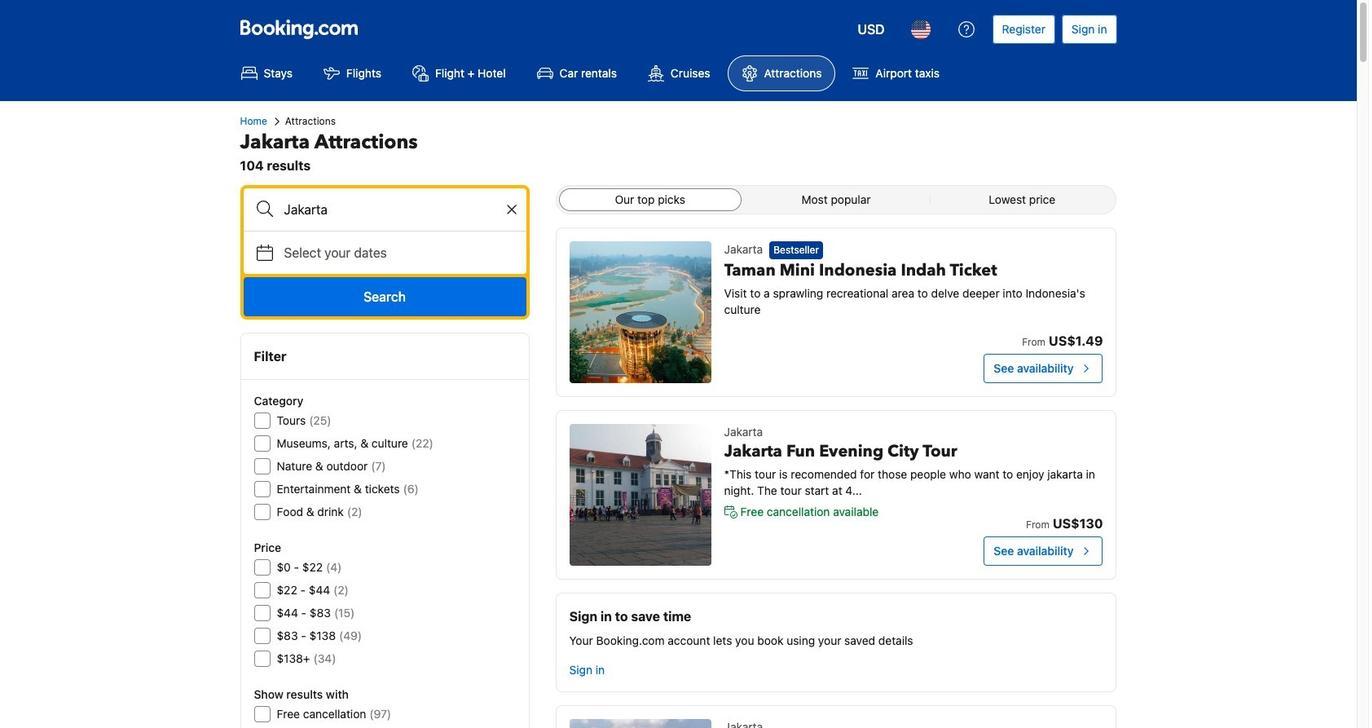 Task type: describe. For each thing, give the bounding box(es) containing it.
Where are you going? search field
[[243, 188, 526, 231]]

booking.com image
[[240, 20, 358, 39]]

taman mini indonesia indah ticket image
[[570, 241, 711, 383]]



Task type: vqa. For each thing, say whether or not it's contained in the screenshot.
Jakarta Fun Evening City Tour image
yes



Task type: locate. For each thing, give the bounding box(es) containing it.
jakarta fun evening city tour image
[[570, 424, 711, 566]]

jakarta half-day highlights tour image
[[570, 719, 711, 728]]



